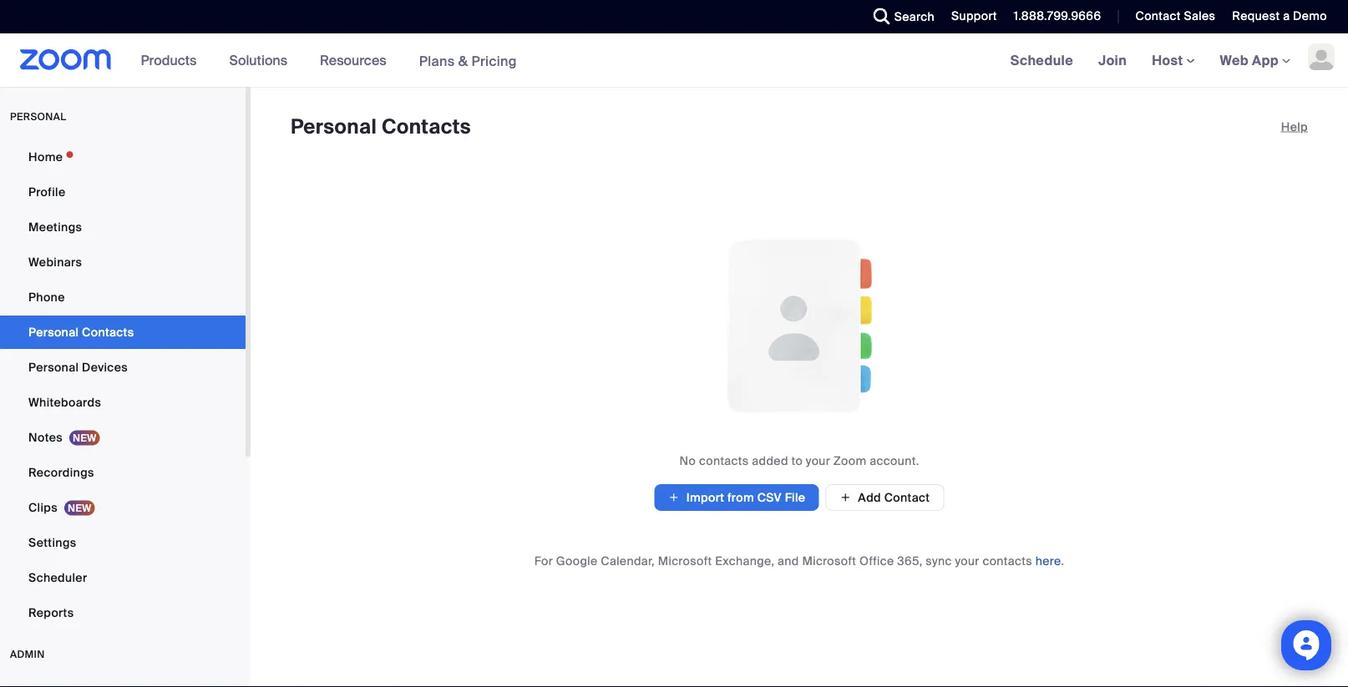 Task type: locate. For each thing, give the bounding box(es) containing it.
settings
[[28, 535, 76, 551]]

personal contacts
[[291, 114, 471, 140], [28, 325, 134, 340]]

schedule link
[[998, 33, 1087, 87]]

banner
[[0, 33, 1349, 88]]

recordings link
[[0, 456, 246, 490]]

contacts
[[382, 114, 471, 140], [82, 325, 134, 340]]

clips
[[28, 500, 58, 516]]

support
[[952, 8, 998, 24]]

zoom
[[834, 453, 867, 469]]

1 horizontal spatial your
[[956, 554, 980, 569]]

0 horizontal spatial contact
[[885, 490, 930, 506]]

contact left sales
[[1136, 8, 1182, 24]]

file
[[785, 490, 806, 506]]

product information navigation
[[128, 33, 530, 88]]

0 vertical spatial personal contacts
[[291, 114, 471, 140]]

personal
[[291, 114, 377, 140], [28, 325, 79, 340], [28, 360, 79, 375]]

0 horizontal spatial contacts
[[82, 325, 134, 340]]

your right the to
[[806, 453, 831, 469]]

1 vertical spatial contacts
[[983, 554, 1033, 569]]

personal up 'whiteboards'
[[28, 360, 79, 375]]

add
[[859, 490, 882, 506]]

1 vertical spatial personal contacts
[[28, 325, 134, 340]]

no contacts added to your zoom account.
[[680, 453, 920, 469]]

import from csv file button
[[655, 485, 819, 511]]

contact right add
[[885, 490, 930, 506]]

profile picture image
[[1309, 43, 1336, 70]]

reports
[[28, 606, 74, 621]]

1.888.799.9666 button
[[1002, 0, 1106, 33], [1014, 8, 1102, 24]]

personal down product information navigation
[[291, 114, 377, 140]]

1 microsoft from the left
[[658, 554, 713, 569]]

365,
[[898, 554, 923, 569]]

personal inside "link"
[[28, 325, 79, 340]]

1 horizontal spatial add image
[[840, 491, 852, 506]]

1 horizontal spatial microsoft
[[803, 554, 857, 569]]

recordings
[[28, 465, 94, 481]]

import
[[687, 490, 725, 506]]

web app
[[1221, 51, 1280, 69]]

phone link
[[0, 281, 246, 314]]

personal contacts up personal devices
[[28, 325, 134, 340]]

add image inside button
[[840, 491, 852, 506]]

request a demo
[[1233, 8, 1328, 24]]

1 vertical spatial contact
[[885, 490, 930, 506]]

solutions
[[229, 51, 288, 69]]

microsoft right and at bottom right
[[803, 554, 857, 569]]

microsoft
[[658, 554, 713, 569], [803, 554, 857, 569]]

1 horizontal spatial contacts
[[983, 554, 1033, 569]]

support link
[[939, 0, 1002, 33], [952, 8, 998, 24]]

1 vertical spatial your
[[956, 554, 980, 569]]

contacts up devices
[[82, 325, 134, 340]]

.
[[1062, 554, 1065, 569]]

personal menu menu
[[0, 140, 246, 632]]

request a demo link
[[1220, 0, 1349, 33], [1233, 8, 1328, 24]]

notes
[[28, 430, 63, 445]]

schedule
[[1011, 51, 1074, 69]]

and
[[778, 554, 800, 569]]

contacts
[[699, 453, 749, 469], [983, 554, 1033, 569]]

banner containing products
[[0, 33, 1349, 88]]

0 vertical spatial contacts
[[382, 114, 471, 140]]

contacts right "no" at the bottom
[[699, 453, 749, 469]]

webinars link
[[0, 246, 246, 279]]

here
[[1036, 554, 1062, 569]]

search
[[895, 9, 935, 24]]

contacts inside personal contacts "link"
[[82, 325, 134, 340]]

google
[[556, 554, 598, 569]]

add image inside 'import from csv file' button
[[668, 490, 680, 506]]

demo
[[1294, 8, 1328, 24]]

added
[[752, 453, 789, 469]]

0 horizontal spatial personal contacts
[[28, 325, 134, 340]]

your
[[806, 453, 831, 469], [956, 554, 980, 569]]

contacts left here link
[[983, 554, 1033, 569]]

plans & pricing link
[[419, 52, 517, 70], [419, 52, 517, 70]]

0 vertical spatial contacts
[[699, 453, 749, 469]]

whiteboards
[[28, 395, 101, 410]]

products
[[141, 51, 197, 69]]

&
[[459, 52, 468, 70]]

0 vertical spatial contact
[[1136, 8, 1182, 24]]

0 vertical spatial personal
[[291, 114, 377, 140]]

1 vertical spatial contacts
[[82, 325, 134, 340]]

personal contacts down resources dropdown button
[[291, 114, 471, 140]]

your right sync
[[956, 554, 980, 569]]

to
[[792, 453, 803, 469]]

import from csv file
[[687, 490, 806, 506]]

microsoft right calendar,
[[658, 554, 713, 569]]

resources button
[[320, 33, 394, 87]]

0 horizontal spatial contacts
[[699, 453, 749, 469]]

2 microsoft from the left
[[803, 554, 857, 569]]

1.888.799.9666
[[1014, 8, 1102, 24]]

0 horizontal spatial your
[[806, 453, 831, 469]]

contact
[[1136, 8, 1182, 24], [885, 490, 930, 506]]

1 horizontal spatial contacts
[[382, 114, 471, 140]]

host
[[1153, 51, 1187, 69]]

0 horizontal spatial add image
[[668, 490, 680, 506]]

add image left import
[[668, 490, 680, 506]]

for
[[535, 554, 553, 569]]

personal for personal contacts "link"
[[28, 325, 79, 340]]

1 horizontal spatial contact
[[1136, 8, 1182, 24]]

add image left add
[[840, 491, 852, 506]]

solutions button
[[229, 33, 295, 87]]

plans & pricing
[[419, 52, 517, 70]]

contacts down plans
[[382, 114, 471, 140]]

add image
[[668, 490, 680, 506], [840, 491, 852, 506]]

1.888.799.9666 button up schedule link in the right top of the page
[[1014, 8, 1102, 24]]

1 vertical spatial personal
[[28, 325, 79, 340]]

here link
[[1036, 554, 1062, 569]]

0 horizontal spatial microsoft
[[658, 554, 713, 569]]

help link
[[1282, 114, 1309, 140]]

menu item
[[0, 679, 246, 688]]

no
[[680, 453, 696, 469]]

contact sales link
[[1124, 0, 1220, 33], [1136, 8, 1216, 24]]

profile link
[[0, 176, 246, 209]]

2 vertical spatial personal
[[28, 360, 79, 375]]

personal down phone
[[28, 325, 79, 340]]



Task type: vqa. For each thing, say whether or not it's contained in the screenshot.
THE TRASH
no



Task type: describe. For each thing, give the bounding box(es) containing it.
sync
[[926, 554, 952, 569]]

for google calendar, microsoft exchange, and microsoft office 365, sync your contacts here .
[[535, 554, 1065, 569]]

meetings navigation
[[998, 33, 1349, 88]]

host button
[[1153, 51, 1196, 69]]

search button
[[861, 0, 939, 33]]

app
[[1253, 51, 1280, 69]]

devices
[[82, 360, 128, 375]]

sales
[[1185, 8, 1216, 24]]

personal contacts link
[[0, 316, 246, 349]]

personal devices link
[[0, 351, 246, 384]]

admin
[[10, 649, 45, 661]]

home
[[28, 149, 63, 165]]

contact sales
[[1136, 8, 1216, 24]]

1 horizontal spatial personal contacts
[[291, 114, 471, 140]]

csv
[[758, 490, 782, 506]]

web app button
[[1221, 51, 1291, 69]]

add contact
[[859, 490, 930, 506]]

phone
[[28, 290, 65, 305]]

scheduler link
[[0, 562, 246, 595]]

products button
[[141, 33, 204, 87]]

profile
[[28, 184, 66, 200]]

meetings
[[28, 219, 82, 235]]

join link
[[1087, 33, 1140, 87]]

settings link
[[0, 527, 246, 560]]

personal devices
[[28, 360, 128, 375]]

plans
[[419, 52, 455, 70]]

personal contacts inside "link"
[[28, 325, 134, 340]]

pricing
[[472, 52, 517, 70]]

webinars
[[28, 254, 82, 270]]

office
[[860, 554, 895, 569]]

whiteboards link
[[0, 386, 246, 420]]

personal for personal devices link
[[28, 360, 79, 375]]

0 vertical spatial your
[[806, 453, 831, 469]]

add image for add
[[840, 491, 852, 506]]

reports link
[[0, 597, 246, 630]]

calendar,
[[601, 554, 655, 569]]

contact inside button
[[885, 490, 930, 506]]

add image for import
[[668, 490, 680, 506]]

web
[[1221, 51, 1249, 69]]

personal
[[10, 110, 66, 123]]

scheduler
[[28, 570, 87, 586]]

clips link
[[0, 491, 246, 525]]

help
[[1282, 119, 1309, 135]]

exchange,
[[716, 554, 775, 569]]

account.
[[870, 453, 920, 469]]

zoom logo image
[[20, 49, 112, 70]]

home link
[[0, 140, 246, 174]]

join
[[1099, 51, 1128, 69]]

notes link
[[0, 421, 246, 455]]

resources
[[320, 51, 387, 69]]

1.888.799.9666 button up schedule
[[1002, 0, 1106, 33]]

request
[[1233, 8, 1281, 24]]

a
[[1284, 8, 1291, 24]]

add contact button
[[826, 485, 945, 511]]

from
[[728, 490, 755, 506]]

meetings link
[[0, 211, 246, 244]]



